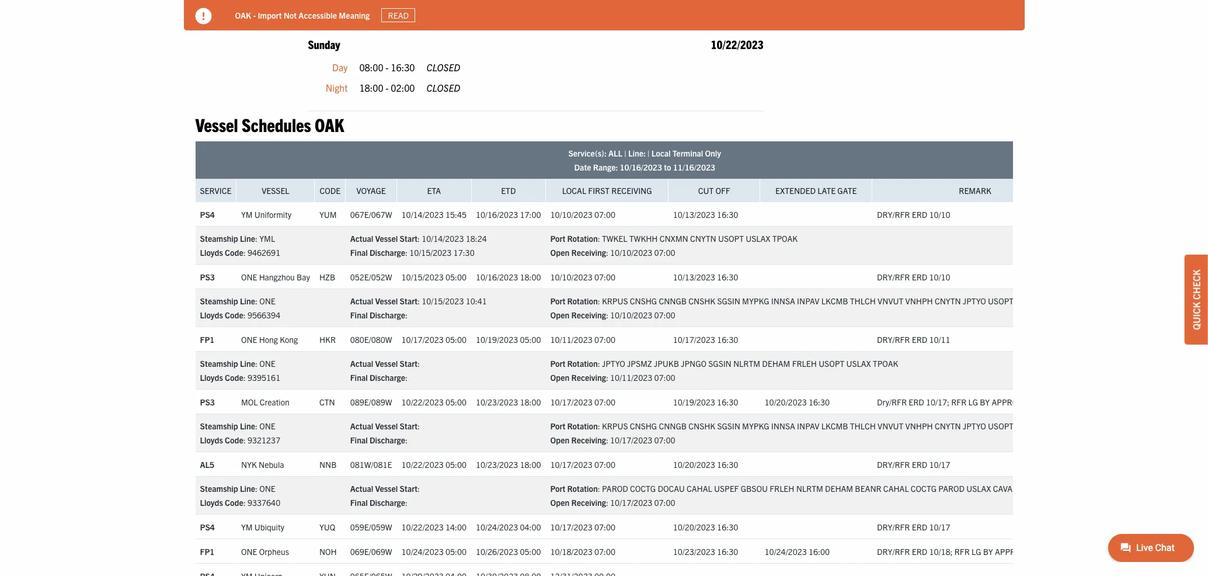 Task type: locate. For each thing, give the bounding box(es) containing it.
10/14/2023 up 17:30
[[422, 233, 464, 244]]

2 cnngb from the top
[[659, 421, 687, 431]]

actual down 080e/080w
[[350, 358, 373, 369]]

0 vertical spatial mypkg
[[743, 296, 770, 306]]

oak down night
[[315, 113, 344, 135]]

sgsin inside port rotation : jptyo jpsmz jpukb jpngo sgsin nlrtm deham frleh usopt uslax tpoak open receiving : 10/11/2023 07:00
[[709, 358, 732, 369]]

receiving
[[612, 185, 652, 196], [572, 247, 606, 258], [572, 310, 606, 320], [572, 372, 606, 383], [572, 435, 606, 445], [572, 497, 606, 508]]

actual vessel start : final discharge : down 089e/089w
[[350, 421, 420, 445]]

mypkg
[[743, 296, 770, 306], [743, 421, 770, 431]]

0 vertical spatial oak
[[235, 10, 251, 20]]

10/10/2023 07:00 down twkel
[[551, 272, 616, 282]]

final up 059e/059w on the bottom
[[350, 497, 368, 508]]

2 line from the top
[[240, 296, 255, 306]]

discharge up 059e/059w on the bottom
[[370, 497, 406, 508]]

2 vertical spatial actual vessel start : final discharge :
[[350, 483, 420, 508]]

2 discharge from the top
[[370, 310, 406, 320]]

code inside steamship line : one lloyds code : 9337640
[[225, 497, 244, 508]]

| right all
[[625, 148, 627, 158]]

1 rotation from the top
[[568, 233, 598, 244]]

cnngb down 10/19/2023 16:30
[[659, 421, 687, 431]]

0 vertical spatial lkcmb
[[822, 296, 849, 306]]

cnshk
[[689, 296, 716, 306], [689, 421, 716, 431]]

steamship for steamship line : one lloyds code : 9337640
[[200, 483, 238, 494]]

1 actual from the top
[[350, 233, 373, 244]]

1 vertical spatial closed
[[427, 82, 461, 94]]

port for port rotation : parod coctg docau cahal uspef gbsou frleh nlrtm deham beanr cahal coctg parod uslax cavan usopt tpoak open receiving : 10/17/2023 07:00
[[551, 483, 566, 494]]

final
[[350, 247, 368, 258], [350, 310, 368, 320], [350, 372, 368, 383], [350, 435, 368, 445], [350, 497, 368, 508]]

1 vertical spatial 10/14/2023
[[422, 233, 464, 244]]

1 vertical spatial 10/13/2023
[[674, 272, 716, 282]]

1 ym from the top
[[241, 209, 253, 220]]

mypkg inside port rotation : krpus cnshg cnngb cnshk sgsin mypkg innsa inpav lkcmb thlch vnvut vnhph cnytn jptyo usopt uslax tpoak open receiving : 10/10/2023 07:00
[[743, 296, 770, 306]]

hangzhou
[[259, 272, 295, 282]]

rotation
[[568, 233, 598, 244], [568, 296, 598, 306], [568, 358, 598, 369], [568, 421, 598, 431], [568, 483, 598, 494]]

1 vertical spatial cnshk
[[689, 421, 716, 431]]

1 vertical spatial dry/rfr erd 10/10
[[878, 272, 951, 282]]

4 line from the top
[[240, 421, 255, 431]]

0 vertical spatial vnhph
[[906, 296, 934, 306]]

uniformity
[[255, 209, 292, 220]]

code inside steamship line : one lloyds code : 9321237
[[225, 435, 244, 445]]

line inside steamship line : one lloyds code : 9395161
[[240, 358, 255, 369]]

0 vertical spatial cnngb
[[659, 296, 687, 306]]

10/20/2023 16:30 up port rotation : krpus cnshg cnngb cnshk sgsin mypkg innsa inpav lkcmb thlch vnvut vnhph cnytn jptyo usopt uslax tpoak open receiving : 10/17/2023 07:00
[[765, 397, 830, 407]]

07:00 inside port rotation : krpus cnshg cnngb cnshk sgsin mypkg innsa inpav lkcmb thlch vnvut vnhph cnytn jptyo usopt uslax tpoak open receiving : 10/17/2023 07:00
[[655, 435, 676, 445]]

start for steamship line : yml lloyds code : 9462691
[[400, 233, 418, 244]]

3 port from the top
[[551, 358, 566, 369]]

code left 9462691
[[225, 247, 244, 258]]

1 vertical spatial jptyo
[[602, 358, 626, 369]]

0 horizontal spatial |
[[625, 148, 627, 158]]

1 horizontal spatial nlrtm
[[797, 483, 824, 494]]

0 vertical spatial 10/13/2023 16:30
[[674, 209, 739, 220]]

code inside steamship line : one lloyds code : 9566394
[[225, 310, 244, 320]]

inpav inside port rotation : krpus cnshg cnngb cnshk sgsin mypkg innsa inpav lkcmb thlch vnvut vnhph cnytn jptyo usopt uslax tpoak open receiving : 10/17/2023 07:00
[[798, 421, 820, 431]]

1 10/17 from the top
[[930, 459, 951, 470]]

1 vertical spatial 10/16/2023
[[476, 209, 518, 220]]

rfr for 10/17;
[[952, 397, 967, 407]]

10/20/2023 for 10/24/2023 04:00
[[674, 522, 716, 532]]

10/11/2023 07:00
[[551, 334, 616, 345]]

lloyds for steamship line : one lloyds code : 9337640
[[200, 497, 223, 508]]

nlrtm inside port rotation : parod coctg docau cahal uspef gbsou frleh nlrtm deham beanr cahal coctg parod uslax cavan usopt tpoak open receiving : 10/17/2023 07:00
[[797, 483, 824, 494]]

1 vertical spatial dry/rfr erd 10/17
[[878, 522, 951, 532]]

vessel for steamship line : one lloyds code : 9337640
[[375, 483, 398, 494]]

10/23/2023 for 081w/081e
[[476, 459, 518, 470]]

5 open from the top
[[551, 497, 570, 508]]

5 lloyds from the top
[[200, 497, 223, 508]]

closed right '08:00 - 16:30'
[[427, 61, 461, 73]]

rfr
[[952, 397, 967, 407], [955, 546, 970, 557]]

ym left ubiquity
[[241, 522, 253, 532]]

4 rotation from the top
[[568, 421, 598, 431]]

actual vessel start : final discharge :
[[350, 358, 420, 383], [350, 421, 420, 445], [350, 483, 420, 508]]

frleh inside port rotation : parod coctg docau cahal uspef gbsou frleh nlrtm deham beanr cahal coctg parod uslax cavan usopt tpoak open receiving : 10/17/2023 07:00
[[770, 483, 795, 494]]

steamship line : one lloyds code : 9566394
[[200, 296, 281, 320]]

2 dry/rfr erd 10/10 from the top
[[878, 272, 951, 282]]

10/16/2023 for 10/16/2023 18:00
[[476, 272, 518, 282]]

cnngb up 10/17/2023 16:30
[[659, 296, 687, 306]]

1 10/22/2023 05:00 from the top
[[402, 397, 467, 407]]

10/19/2023 down jpngo
[[674, 397, 716, 407]]

1 vertical spatial sgsin
[[709, 358, 732, 369]]

line up "9395161"
[[240, 358, 255, 369]]

10/20/2023
[[765, 397, 807, 407], [674, 459, 716, 470], [674, 522, 716, 532]]

sgsin up 10/17/2023 16:30
[[718, 296, 741, 306]]

1 horizontal spatial 10/24/2023
[[476, 522, 518, 532]]

actual inside "actual vessel start : 10/15/2023 10:41 final discharge :"
[[350, 296, 373, 306]]

code for steamship line : one lloyds code : 9321237
[[225, 435, 244, 445]]

by right 10/17;
[[981, 397, 991, 407]]

final up 081w/081e
[[350, 435, 368, 445]]

lloyds inside steamship line : one lloyds code : 9321237
[[200, 435, 223, 445]]

only
[[705, 148, 722, 158]]

5 start from the top
[[400, 483, 418, 494]]

0 vertical spatial innsa
[[772, 296, 796, 306]]

1 10/10/2023 07:00 from the top
[[551, 209, 616, 220]]

open for port rotation : krpus cnshg cnngb cnshk sgsin mypkg innsa inpav lkcmb thlch vnvut vnhph cnytn jptyo usopt uslax tpoak open receiving : 10/10/2023 07:00
[[551, 310, 570, 320]]

lg right 10/17;
[[969, 397, 979, 407]]

3 start from the top
[[400, 358, 418, 369]]

1 vertical spatial cnshg
[[630, 421, 657, 431]]

2 final from the top
[[350, 310, 368, 320]]

10/20/2023 16:30 up 10/23/2023 16:30
[[674, 522, 739, 532]]

cahal left uspef
[[687, 483, 713, 494]]

ps3 for mol creation
[[200, 397, 215, 407]]

port inside port rotation : parod coctg docau cahal uspef gbsou frleh nlrtm deham beanr cahal coctg parod uslax cavan usopt tpoak open receiving : 10/17/2023 07:00
[[551, 483, 566, 494]]

ps4 down service
[[200, 209, 215, 220]]

frleh down port rotation : krpus cnshg cnngb cnshk sgsin mypkg innsa inpav lkcmb thlch vnvut vnhph cnytn jptyo usopt uslax tpoak open receiving : 10/10/2023 07:00
[[793, 358, 817, 369]]

0 horizontal spatial 10/19/2023
[[476, 334, 518, 345]]

1 vertical spatial krpus
[[602, 421, 628, 431]]

10/16/2023 inside service(s): all | line: | local terminal only date range: 10/16/2023 to 11/16/2023
[[620, 162, 663, 173]]

0 vertical spatial local
[[652, 148, 671, 158]]

lkcmb for : 10/17/2023 07:00
[[822, 421, 849, 431]]

cnytn up 10/11
[[935, 296, 962, 306]]

mypkg inside port rotation : krpus cnshg cnngb cnshk sgsin mypkg innsa inpav lkcmb thlch vnvut vnhph cnytn jptyo usopt uslax tpoak open receiving : 10/17/2023 07:00
[[743, 421, 770, 431]]

1 vertical spatial 10/22/2023 05:00
[[402, 459, 467, 470]]

krpus inside port rotation : krpus cnshg cnngb cnshk sgsin mypkg innsa inpav lkcmb thlch vnvut vnhph cnytn jptyo usopt uslax tpoak open receiving : 10/10/2023 07:00
[[602, 296, 628, 306]]

0 vertical spatial actual vessel start : final discharge :
[[350, 358, 420, 383]]

4 start from the top
[[400, 421, 418, 431]]

4 lloyds from the top
[[200, 435, 223, 445]]

10/19/2023 for 10/19/2023 05:00
[[476, 334, 518, 345]]

2 open from the top
[[551, 310, 570, 320]]

1 vertical spatial 10/15/2023
[[402, 272, 444, 282]]

usopt inside port rotation : jptyo jpsmz jpukb jpngo sgsin nlrtm deham frleh usopt uslax tpoak open receiving : 10/11/2023 07:00
[[819, 358, 845, 369]]

10/16/2023 down line:
[[620, 162, 663, 173]]

open inside port rotation : parod coctg docau cahal uspef gbsou frleh nlrtm deham beanr cahal coctg parod uslax cavan usopt tpoak open receiving : 10/17/2023 07:00
[[551, 497, 570, 508]]

1 vertical spatial nlrtm
[[797, 483, 824, 494]]

1 10/13/2023 16:30 from the top
[[674, 209, 739, 220]]

1 | from the left
[[625, 148, 627, 158]]

local left first
[[562, 185, 587, 196]]

1 cnshg from the top
[[630, 296, 657, 306]]

vnvut up dry/rfr erd 10/11
[[878, 296, 904, 306]]

vessel inside "actual vessel start : 10/15/2023 10:41 final discharge :"
[[375, 296, 398, 306]]

lloyds inside steamship line : one lloyds code : 9337640
[[200, 497, 223, 508]]

10/23/2023 for 089e/089w
[[476, 397, 518, 407]]

10/17 for 10/23/2023 18:00
[[930, 459, 951, 470]]

code left 9337640
[[225, 497, 244, 508]]

- left 'import'
[[253, 10, 256, 20]]

0 vertical spatial ym
[[241, 209, 253, 220]]

lg right "10/18;"
[[972, 546, 982, 557]]

10/17/2023 16:30
[[674, 334, 739, 345]]

cnytn right cnxmn
[[691, 233, 717, 244]]

0 vertical spatial ps4
[[200, 209, 215, 220]]

dry/rfr erd 10/17 up "10/18;"
[[878, 522, 951, 532]]

final up 089e/089w
[[350, 372, 368, 383]]

line inside steamship line : one lloyds code : 9321237
[[240, 421, 255, 431]]

thlch inside port rotation : krpus cnshg cnngb cnshk sgsin mypkg innsa inpav lkcmb thlch vnvut vnhph cnytn jptyo usopt uslax tpoak open receiving : 10/17/2023 07:00
[[851, 421, 876, 431]]

lloyds for steamship line : one lloyds code : 9566394
[[200, 310, 223, 320]]

port inside port rotation : krpus cnshg cnngb cnshk sgsin mypkg innsa inpav lkcmb thlch vnvut vnhph cnytn jptyo usopt uslax tpoak open receiving : 10/17/2023 07:00
[[551, 421, 566, 431]]

port inside port rotation : krpus cnshg cnngb cnshk sgsin mypkg innsa inpav lkcmb thlch vnvut vnhph cnytn jptyo usopt uslax tpoak open receiving : 10/10/2023 07:00
[[551, 296, 566, 306]]

discharge inside actual vessel start : 10/14/2023 18:24 final discharge : 10/15/2023 17:30
[[370, 247, 406, 258]]

vnvut inside port rotation : krpus cnshg cnngb cnshk sgsin mypkg innsa inpav lkcmb thlch vnvut vnhph cnytn jptyo usopt uslax tpoak open receiving : 10/17/2023 07:00
[[878, 421, 904, 431]]

krpus
[[602, 296, 628, 306], [602, 421, 628, 431]]

1 final from the top
[[350, 247, 368, 258]]

lloyds for steamship line : yml lloyds code : 9462691
[[200, 247, 223, 258]]

lloyds down al5
[[200, 497, 223, 508]]

fp1 left one orpheus
[[200, 546, 215, 557]]

vnvut for port rotation : krpus cnshg cnngb cnshk sgsin mypkg innsa inpav lkcmb thlch vnvut vnhph cnytn jptyo usopt uslax tpoak open receiving : 10/10/2023 07:00
[[878, 296, 904, 306]]

actual vessel start : final discharge : up 089e/089w
[[350, 358, 420, 383]]

10/18/2023 07:00
[[551, 546, 616, 557]]

parod left cavan
[[939, 483, 965, 494]]

0 vertical spatial closed
[[427, 61, 461, 73]]

2 vertical spatial 10/23/2023
[[674, 546, 716, 557]]

1 vertical spatial inpav
[[798, 421, 820, 431]]

1 vertical spatial 10/23/2023 18:00
[[476, 459, 541, 470]]

2 10/17 from the top
[[930, 522, 951, 532]]

0 vertical spatial fp1
[[200, 334, 215, 345]]

2 10/13/2023 16:30 from the top
[[674, 272, 739, 282]]

2 ps4 from the top
[[200, 522, 215, 532]]

0 vertical spatial 10/10
[[930, 209, 951, 220]]

code up mol
[[225, 372, 244, 383]]

10/24/2023 down 10/22/2023 14:00 at bottom
[[402, 546, 444, 557]]

- for 16:30
[[386, 61, 389, 73]]

jptyo inside port rotation : krpus cnshg cnngb cnshk sgsin mypkg innsa inpav lkcmb thlch vnvut vnhph cnytn jptyo usopt uslax tpoak open receiving : 10/10/2023 07:00
[[963, 296, 987, 306]]

actual down 067e/067w
[[350, 233, 373, 244]]

0 horizontal spatial parod
[[602, 483, 629, 494]]

2 cahal from the left
[[884, 483, 910, 494]]

line inside steamship line : one lloyds code : 9566394
[[240, 296, 255, 306]]

start inside "actual vessel start : 10/15/2023 10:41 final discharge :"
[[400, 296, 418, 306]]

10/13/2023 down port rotation : twkel twkhh cnxmn cnytn usopt uslax tpoak open receiving : 10/10/2023 07:00
[[674, 272, 716, 282]]

steamship inside steamship line : one lloyds code : 9337640
[[200, 483, 238, 494]]

code up nyk
[[225, 435, 244, 445]]

1 vnvut from the top
[[878, 296, 904, 306]]

code inside steamship line : one lloyds code : 9395161
[[225, 372, 244, 383]]

10/20/2023 up 10/23/2023 16:30
[[674, 522, 716, 532]]

05:00 for 089e/089w
[[446, 397, 467, 407]]

6 dry/rfr from the top
[[878, 546, 911, 557]]

cnshk inside port rotation : krpus cnshg cnngb cnshk sgsin mypkg innsa inpav lkcmb thlch vnvut vnhph cnytn jptyo usopt uslax tpoak open receiving : 10/17/2023 07:00
[[689, 421, 716, 431]]

1 steamship from the top
[[200, 233, 238, 244]]

2 vertical spatial 10/16/2023
[[476, 272, 518, 282]]

1 vertical spatial by
[[984, 546, 994, 557]]

0 vertical spatial approval
[[992, 397, 1032, 407]]

4 dry/rfr from the top
[[878, 459, 911, 470]]

1 port from the top
[[551, 233, 566, 244]]

nlrtm down 10/17/2023 16:30
[[734, 358, 761, 369]]

cavan
[[994, 483, 1019, 494]]

10/24/2023 04:00
[[476, 522, 541, 532]]

cnytn inside port rotation : krpus cnshg cnngb cnshk sgsin mypkg innsa inpav lkcmb thlch vnvut vnhph cnytn jptyo usopt uslax tpoak open receiving : 10/10/2023 07:00
[[935, 296, 962, 306]]

open inside port rotation : jptyo jpsmz jpukb jpngo sgsin nlrtm deham frleh usopt uslax tpoak open receiving : 10/11/2023 07:00
[[551, 372, 570, 383]]

sunday
[[308, 37, 340, 51]]

bay
[[297, 272, 310, 282]]

erd for 067e/067w
[[912, 209, 928, 220]]

vnhph for port rotation : krpus cnshg cnngb cnshk sgsin mypkg innsa inpav lkcmb thlch vnvut vnhph cnytn jptyo usopt uslax tpoak open receiving : 10/17/2023 07:00
[[906, 421, 934, 431]]

1 vertical spatial ps3
[[200, 397, 215, 407]]

ym for ym uniformity
[[241, 209, 253, 220]]

dry/rfr erd 10/17 up beanr
[[878, 459, 951, 470]]

10/15/2023 up 10/15/2023 05:00
[[410, 247, 452, 258]]

0 horizontal spatial deham
[[763, 358, 791, 369]]

1 closed from the top
[[427, 61, 461, 73]]

cahal right beanr
[[884, 483, 910, 494]]

1 vertical spatial 10/20/2023 16:30
[[674, 459, 739, 470]]

3 rotation from the top
[[568, 358, 598, 369]]

5 steamship from the top
[[200, 483, 238, 494]]

0 vertical spatial 10/10/2023 07:00
[[551, 209, 616, 220]]

actual inside actual vessel start : 10/14/2023 18:24 final discharge : 10/15/2023 17:30
[[350, 233, 373, 244]]

discharge for steamship line : one lloyds code : 9395161
[[370, 372, 406, 383]]

10:41
[[466, 296, 487, 306]]

2 vertical spatial -
[[386, 82, 389, 94]]

10/10/2023 07:00 down first
[[551, 209, 616, 220]]

thlch for : 10/17/2023 07:00
[[851, 421, 876, 431]]

innsa inside port rotation : krpus cnshg cnngb cnshk sgsin mypkg innsa inpav lkcmb thlch vnvut vnhph cnytn jptyo usopt uslax tpoak open receiving : 10/10/2023 07:00
[[772, 296, 796, 306]]

closed right 02:00
[[427, 82, 461, 94]]

1 lkcmb from the top
[[822, 296, 849, 306]]

0 vertical spatial 10/23/2023
[[476, 397, 518, 407]]

inpav for : 10/17/2023 07:00
[[798, 421, 820, 431]]

5 dry/rfr from the top
[[878, 522, 911, 532]]

rotation inside port rotation : twkel twkhh cnxmn cnytn usopt uslax tpoak open receiving : 10/10/2023 07:00
[[568, 233, 598, 244]]

0 vertical spatial ps3
[[200, 272, 215, 282]]

cnytn down dry/rfr erd 10/17; rfr lg by approval
[[935, 421, 962, 431]]

1 cnshk from the top
[[689, 296, 716, 306]]

| right line:
[[648, 148, 650, 158]]

steamship for steamship line : one lloyds code : 9566394
[[200, 296, 238, 306]]

lloyds for steamship line : one lloyds code : 9395161
[[200, 372, 223, 383]]

steamship inside steamship line : one lloyds code : 9321237
[[200, 421, 238, 431]]

vnvut down dry/rfr
[[878, 421, 904, 431]]

10/16/2023 up 10:41
[[476, 272, 518, 282]]

cnngb inside port rotation : krpus cnshg cnngb cnshk sgsin mypkg innsa inpav lkcmb thlch vnvut vnhph cnytn jptyo usopt uslax tpoak open receiving : 10/17/2023 07:00
[[659, 421, 687, 431]]

receiving inside port rotation : twkel twkhh cnxmn cnytn usopt uslax tpoak open receiving : 10/10/2023 07:00
[[572, 247, 606, 258]]

10/16/2023 18:00
[[476, 272, 541, 282]]

sgsin inside port rotation : krpus cnshg cnngb cnshk sgsin mypkg innsa inpav lkcmb thlch vnvut vnhph cnytn jptyo usopt uslax tpoak open receiving : 10/10/2023 07:00
[[718, 296, 741, 306]]

hkr
[[320, 334, 336, 345]]

2 dry/rfr from the top
[[878, 272, 911, 282]]

3 lloyds from the top
[[200, 372, 223, 383]]

- for import
[[253, 10, 256, 20]]

lloyds left "9395161"
[[200, 372, 223, 383]]

04:00
[[520, 522, 541, 532]]

1 vertical spatial frleh
[[770, 483, 795, 494]]

10/13/2023 16:30 down cut
[[674, 209, 739, 220]]

4 final from the top
[[350, 435, 368, 445]]

2 cnshg from the top
[[630, 421, 657, 431]]

1 start from the top
[[400, 233, 418, 244]]

steamship inside steamship line : one lloyds code : 9566394
[[200, 296, 238, 306]]

discharge
[[370, 247, 406, 258], [370, 310, 406, 320], [370, 372, 406, 383], [370, 435, 406, 445], [370, 497, 406, 508]]

open inside port rotation : krpus cnshg cnngb cnshk sgsin mypkg innsa inpav lkcmb thlch vnvut vnhph cnytn jptyo usopt uslax tpoak open receiving : 10/10/2023 07:00
[[551, 310, 570, 320]]

10/10/2023 07:00 for 17:00
[[551, 209, 616, 220]]

1 vertical spatial 10/19/2023
[[674, 397, 716, 407]]

docau
[[658, 483, 685, 494]]

approval for dry/rfr erd 10/17; rfr lg by approval
[[992, 397, 1032, 407]]

line:
[[629, 148, 646, 158]]

5 final from the top
[[350, 497, 368, 508]]

1 open from the top
[[551, 247, 570, 258]]

one up 9321237 on the left bottom of the page
[[260, 421, 276, 431]]

krpus inside port rotation : krpus cnshg cnngb cnshk sgsin mypkg innsa inpav lkcmb thlch vnvut vnhph cnytn jptyo usopt uslax tpoak open receiving : 10/17/2023 07:00
[[602, 421, 628, 431]]

0 vertical spatial 10/16/2023
[[620, 162, 663, 173]]

ps4 down steamship line : one lloyds code : 9337640
[[200, 522, 215, 532]]

rotation for port rotation : krpus cnshg cnngb cnshk sgsin mypkg innsa inpav lkcmb thlch vnvut vnhph cnytn jptyo usopt uslax tpoak open receiving : 10/17/2023 07:00
[[568, 421, 598, 431]]

10/24/2023 for 10/24/2023 16:00
[[765, 546, 807, 557]]

10/17/2023 07:00 for 059e/059w
[[551, 522, 616, 532]]

port for port rotation : twkel twkhh cnxmn cnytn usopt uslax tpoak open receiving : 10/10/2023 07:00
[[551, 233, 566, 244]]

mypkg for : 10/10/2023 07:00
[[743, 296, 770, 306]]

1 vertical spatial 10/20/2023
[[674, 459, 716, 470]]

4 actual from the top
[[350, 421, 373, 431]]

1 cnngb from the top
[[659, 296, 687, 306]]

2 lkcmb from the top
[[822, 421, 849, 431]]

open for port rotation : parod coctg docau cahal uspef gbsou frleh nlrtm deham beanr cahal coctg parod uslax cavan usopt tpoak open receiving : 10/17/2023 07:00
[[551, 497, 570, 508]]

line left yml
[[240, 233, 255, 244]]

actual down 081w/081e
[[350, 483, 373, 494]]

16:30 for 052e/052w
[[718, 272, 739, 282]]

3 actual vessel start : final discharge : from the top
[[350, 483, 420, 508]]

10/23/2023 18:00
[[476, 397, 541, 407], [476, 459, 541, 470]]

10/14/2023 down eta
[[402, 209, 444, 220]]

lloyds left 9566394
[[200, 310, 223, 320]]

10/23/2023
[[476, 397, 518, 407], [476, 459, 518, 470], [674, 546, 716, 557]]

start inside actual vessel start : 10/14/2023 18:24 final discharge : 10/15/2023 17:30
[[400, 233, 418, 244]]

2 vertical spatial cnytn
[[935, 421, 962, 431]]

vnhph down 10/17;
[[906, 421, 934, 431]]

1 inpav from the top
[[798, 296, 820, 306]]

2 vertical spatial 10/20/2023 16:30
[[674, 522, 739, 532]]

9321237
[[248, 435, 281, 445]]

dry/rfr erd 10/17; rfr lg by approval
[[878, 397, 1032, 407]]

lloyds up al5
[[200, 435, 223, 445]]

sgsin down 10/19/2023 16:30
[[718, 421, 741, 431]]

port inside port rotation : twkel twkhh cnxmn cnytn usopt uslax tpoak open receiving : 10/10/2023 07:00
[[551, 233, 566, 244]]

07:00
[[595, 209, 616, 220], [655, 247, 676, 258], [595, 272, 616, 282], [655, 310, 676, 320], [595, 334, 616, 345], [655, 372, 676, 383], [595, 397, 616, 407], [655, 435, 676, 445], [595, 459, 616, 470], [655, 497, 676, 508], [595, 522, 616, 532], [595, 546, 616, 557]]

tpoak inside port rotation : parod coctg docau cahal uspef gbsou frleh nlrtm deham beanr cahal coctg parod uslax cavan usopt tpoak open receiving : 10/17/2023 07:00
[[1049, 483, 1074, 494]]

cut off
[[699, 185, 731, 196]]

1 krpus from the top
[[602, 296, 628, 306]]

start for steamship line : one lloyds code : 9395161
[[400, 358, 418, 369]]

lloyds left 9462691
[[200, 247, 223, 258]]

port
[[551, 233, 566, 244], [551, 296, 566, 306], [551, 358, 566, 369], [551, 421, 566, 431], [551, 483, 566, 494]]

2 dry/rfr erd 10/17 from the top
[[878, 522, 951, 532]]

0 vertical spatial 10/17/2023 07:00
[[551, 397, 616, 407]]

lloyds
[[200, 247, 223, 258], [200, 310, 223, 320], [200, 372, 223, 383], [200, 435, 223, 445], [200, 497, 223, 508]]

krpus for 10/10/2023
[[602, 296, 628, 306]]

10/20/2023 16:30 up uspef
[[674, 459, 739, 470]]

2 10/23/2023 18:00 from the top
[[476, 459, 541, 470]]

0 vertical spatial cnytn
[[691, 233, 717, 244]]

service(s):
[[569, 148, 607, 158]]

4 open from the top
[[551, 435, 570, 445]]

1 10/17/2023 07:00 from the top
[[551, 397, 616, 407]]

10/24/2023
[[476, 522, 518, 532], [402, 546, 444, 557], [765, 546, 807, 557]]

code left 9566394
[[225, 310, 244, 320]]

10/22/2023 05:00 for 081w/081e
[[402, 459, 467, 470]]

2 cnshk from the top
[[689, 421, 716, 431]]

10/19/2023
[[476, 334, 518, 345], [674, 397, 716, 407]]

jptyo inside port rotation : krpus cnshg cnngb cnshk sgsin mypkg innsa inpav lkcmb thlch vnvut vnhph cnytn jptyo usopt uslax tpoak open receiving : 10/17/2023 07:00
[[963, 421, 987, 431]]

1 lloyds from the top
[[200, 247, 223, 258]]

2 lloyds from the top
[[200, 310, 223, 320]]

steamship inside steamship line : one lloyds code : 9395161
[[200, 358, 238, 369]]

10/13/2023 16:30 down port rotation : twkel twkhh cnxmn cnytn usopt uslax tpoak open receiving : 10/10/2023 07:00
[[674, 272, 739, 282]]

by
[[981, 397, 991, 407], [984, 546, 994, 557]]

10/17/2023 inside port rotation : krpus cnshg cnngb cnshk sgsin mypkg innsa inpav lkcmb thlch vnvut vnhph cnytn jptyo usopt uslax tpoak open receiving : 10/17/2023 07:00
[[611, 435, 653, 445]]

1 vertical spatial 10/23/2023
[[476, 459, 518, 470]]

1 dry/rfr from the top
[[878, 209, 911, 220]]

0 horizontal spatial nlrtm
[[734, 358, 761, 369]]

extended
[[776, 185, 816, 196]]

by for 10/17;
[[981, 397, 991, 407]]

10/15/2023 down 10/15/2023 05:00
[[422, 296, 464, 306]]

0 vertical spatial deham
[[763, 358, 791, 369]]

jptyo
[[963, 296, 987, 306], [602, 358, 626, 369], [963, 421, 987, 431]]

cnshk for : 10/10/2023 07:00
[[689, 296, 716, 306]]

0 vertical spatial lg
[[969, 397, 979, 407]]

1 vertical spatial rfr
[[955, 546, 970, 557]]

1 vertical spatial cnytn
[[935, 296, 962, 306]]

2 10/13/2023 from the top
[[674, 272, 716, 282]]

tpoak inside port rotation : krpus cnshg cnngb cnshk sgsin mypkg innsa inpav lkcmb thlch vnvut vnhph cnytn jptyo usopt uslax tpoak open receiving : 10/17/2023 07:00
[[1043, 421, 1068, 431]]

actual for steamship line : one lloyds code : 9337640
[[350, 483, 373, 494]]

10/22/2023
[[711, 37, 764, 51], [402, 397, 444, 407], [402, 459, 444, 470], [402, 522, 444, 532]]

1 vertical spatial oak
[[315, 113, 344, 135]]

2 rotation from the top
[[568, 296, 598, 306]]

discharge up 081w/081e
[[370, 435, 406, 445]]

discharge up 089e/089w
[[370, 372, 406, 383]]

approval for dry/rfr erd 10/18; rfr lg by approval
[[996, 546, 1036, 557]]

0 horizontal spatial coctg
[[630, 483, 656, 494]]

sgsin right jpngo
[[709, 358, 732, 369]]

steamship for steamship line : one lloyds code : 9321237
[[200, 421, 238, 431]]

0 vertical spatial rfr
[[952, 397, 967, 407]]

one left hangzhou on the left of page
[[241, 272, 257, 282]]

1 horizontal spatial 10/11/2023
[[611, 372, 653, 383]]

10/20/2023 up docau
[[674, 459, 716, 470]]

coctg left docau
[[630, 483, 656, 494]]

sgsin for : 10/10/2023 07:00
[[718, 296, 741, 306]]

inpav inside port rotation : krpus cnshg cnngb cnshk sgsin mypkg innsa inpav lkcmb thlch vnvut vnhph cnytn jptyo usopt uslax tpoak open receiving : 10/10/2023 07:00
[[798, 296, 820, 306]]

rotation for port rotation : jptyo jpsmz jpukb jpngo sgsin nlrtm deham frleh usopt uslax tpoak open receiving : 10/11/2023 07:00
[[568, 358, 598, 369]]

1 vertical spatial vnhph
[[906, 421, 934, 431]]

18:00 - 02:00
[[360, 82, 415, 94]]

lkcmb inside port rotation : krpus cnshg cnngb cnshk sgsin mypkg innsa inpav lkcmb thlch vnvut vnhph cnytn jptyo usopt uslax tpoak open receiving : 10/17/2023 07:00
[[822, 421, 849, 431]]

discharge up the 052e/052w on the left top of page
[[370, 247, 406, 258]]

erd for 069e/069w
[[912, 546, 928, 557]]

10/16/2023 down etd
[[476, 209, 518, 220]]

0 vertical spatial frleh
[[793, 358, 817, 369]]

02:00
[[391, 82, 415, 94]]

steamship line : one lloyds code : 9395161
[[200, 358, 281, 383]]

cnshg inside port rotation : krpus cnshg cnngb cnshk sgsin mypkg innsa inpav lkcmb thlch vnvut vnhph cnytn jptyo usopt uslax tpoak open receiving : 10/17/2023 07:00
[[630, 421, 657, 431]]

5 line from the top
[[240, 483, 255, 494]]

parod left docau
[[602, 483, 629, 494]]

10/20/2023 up port rotation : krpus cnshg cnngb cnshk sgsin mypkg innsa inpav lkcmb thlch vnvut vnhph cnytn jptyo usopt uslax tpoak open receiving : 10/17/2023 07:00
[[765, 397, 807, 407]]

1 dry/rfr erd 10/17 from the top
[[878, 459, 951, 470]]

0 vertical spatial 10/11/2023
[[551, 334, 593, 345]]

1 vertical spatial cnngb
[[659, 421, 687, 431]]

rfr right 10/17;
[[952, 397, 967, 407]]

5 port from the top
[[551, 483, 566, 494]]

nlrtm
[[734, 358, 761, 369], [797, 483, 824, 494]]

sgsin inside port rotation : krpus cnshg cnngb cnshk sgsin mypkg innsa inpav lkcmb thlch vnvut vnhph cnytn jptyo usopt uslax tpoak open receiving : 10/17/2023 07:00
[[718, 421, 741, 431]]

hong
[[259, 334, 278, 345]]

rotation inside port rotation : krpus cnshg cnngb cnshk sgsin mypkg innsa inpav lkcmb thlch vnvut vnhph cnytn jptyo usopt uslax tpoak open receiving : 10/10/2023 07:00
[[568, 296, 598, 306]]

0 vertical spatial dry/rfr erd 10/10
[[878, 209, 951, 220]]

yum
[[320, 209, 337, 220]]

10/10
[[930, 209, 951, 220], [930, 272, 951, 282]]

line for 9462691
[[240, 233, 255, 244]]

4 steamship from the top
[[200, 421, 238, 431]]

dry/rfr for 10/26/2023 05:00
[[878, 546, 911, 557]]

0 horizontal spatial cahal
[[687, 483, 713, 494]]

2 port from the top
[[551, 296, 566, 306]]

1 dry/rfr erd 10/10 from the top
[[878, 209, 951, 220]]

2 krpus from the top
[[602, 421, 628, 431]]

dry/rfr
[[878, 209, 911, 220], [878, 272, 911, 282], [878, 334, 911, 345], [878, 459, 911, 470], [878, 522, 911, 532], [878, 546, 911, 557]]

uspef
[[715, 483, 739, 494]]

tpoak
[[773, 233, 798, 244], [1043, 296, 1068, 306], [873, 358, 899, 369], [1043, 421, 1068, 431], [1049, 483, 1074, 494]]

15:45
[[446, 209, 467, 220]]

1 vertical spatial ps4
[[200, 522, 215, 532]]

0 vertical spatial jptyo
[[963, 296, 987, 306]]

10/11/2023 inside port rotation : jptyo jpsmz jpukb jpngo sgsin nlrtm deham frleh usopt uslax tpoak open receiving : 10/11/2023 07:00
[[611, 372, 653, 383]]

0 vertical spatial sgsin
[[718, 296, 741, 306]]

one left hong
[[241, 334, 257, 345]]

1 10/13/2023 from the top
[[674, 209, 716, 220]]

nlrtm right 'gbsou'
[[797, 483, 824, 494]]

nnb
[[320, 459, 337, 470]]

uslax inside port rotation : parod coctg docau cahal uspef gbsou frleh nlrtm deham beanr cahal coctg parod uslax cavan usopt tpoak open receiving : 10/17/2023 07:00
[[967, 483, 992, 494]]

lloyds inside steamship line : yml lloyds code : 9462691
[[200, 247, 223, 258]]

line inside steamship line : yml lloyds code : 9462691
[[240, 233, 255, 244]]

1 horizontal spatial parod
[[939, 483, 965, 494]]

1 10/10 from the top
[[930, 209, 951, 220]]

oak left 'import'
[[235, 10, 251, 20]]

lloyds inside steamship line : one lloyds code : 9566394
[[200, 310, 223, 320]]

0 vertical spatial 10/17
[[930, 459, 951, 470]]

5 rotation from the top
[[568, 483, 598, 494]]

1 vertical spatial deham
[[826, 483, 854, 494]]

vnhph inside port rotation : krpus cnshg cnngb cnshk sgsin mypkg innsa inpav lkcmb thlch vnvut vnhph cnytn jptyo usopt uslax tpoak open receiving : 10/17/2023 07:00
[[906, 421, 934, 431]]

1 vertical spatial lkcmb
[[822, 421, 849, 431]]

3 actual from the top
[[350, 358, 373, 369]]

one inside steamship line : one lloyds code : 9337640
[[260, 483, 276, 494]]

3 line from the top
[[240, 358, 255, 369]]

10/16/2023
[[620, 162, 663, 173], [476, 209, 518, 220], [476, 272, 518, 282]]

fp1 for one hong kong
[[200, 334, 215, 345]]

one hong kong
[[241, 334, 298, 345]]

port for port rotation : krpus cnshg cnngb cnshk sgsin mypkg innsa inpav lkcmb thlch vnvut vnhph cnytn jptyo usopt uslax tpoak open receiving : 10/17/2023 07:00
[[551, 421, 566, 431]]

10/17/2023 07:00
[[551, 397, 616, 407], [551, 459, 616, 470], [551, 522, 616, 532]]

line up 9337640
[[240, 483, 255, 494]]

1 vertical spatial 10/10
[[930, 272, 951, 282]]

1 vertical spatial vnvut
[[878, 421, 904, 431]]

one up "9395161"
[[260, 358, 276, 369]]

tpoak inside port rotation : krpus cnshg cnngb cnshk sgsin mypkg innsa inpav lkcmb thlch vnvut vnhph cnytn jptyo usopt uslax tpoak open receiving : 10/10/2023 07:00
[[1043, 296, 1068, 306]]

lkcmb inside port rotation : krpus cnshg cnngb cnshk sgsin mypkg innsa inpav lkcmb thlch vnvut vnhph cnytn jptyo usopt uslax tpoak open receiving : 10/10/2023 07:00
[[822, 296, 849, 306]]

4 discharge from the top
[[370, 435, 406, 445]]

2 vertical spatial 10/15/2023
[[422, 296, 464, 306]]

2 closed from the top
[[427, 82, 461, 94]]

al5
[[200, 459, 214, 470]]

cnytn inside port rotation : twkel twkhh cnxmn cnytn usopt uslax tpoak open receiving : 10/10/2023 07:00
[[691, 233, 717, 244]]

1 horizontal spatial oak
[[315, 113, 344, 135]]

sgsin
[[718, 296, 741, 306], [709, 358, 732, 369], [718, 421, 741, 431]]

10/10/2023
[[551, 209, 593, 220], [611, 247, 653, 258], [551, 272, 593, 282], [611, 310, 653, 320]]

4 port from the top
[[551, 421, 566, 431]]

ps3 left mol
[[200, 397, 215, 407]]

1 actual vessel start : final discharge : from the top
[[350, 358, 420, 383]]

thlch inside port rotation : krpus cnshg cnngb cnshk sgsin mypkg innsa inpav lkcmb thlch vnvut vnhph cnytn jptyo usopt uslax tpoak open receiving : 10/10/2023 07:00
[[851, 296, 876, 306]]

uslax
[[746, 233, 771, 244], [1016, 296, 1041, 306], [847, 358, 872, 369], [1016, 421, 1041, 431], [967, 483, 992, 494]]

rotation for port rotation : parod coctg docau cahal uspef gbsou frleh nlrtm deham beanr cahal coctg parod uslax cavan usopt tpoak open receiving : 10/17/2023 07:00
[[568, 483, 598, 494]]

vessel for steamship line : one lloyds code : 9395161
[[375, 358, 398, 369]]

1 vertical spatial 10/10/2023 07:00
[[551, 272, 616, 282]]

2 steamship from the top
[[200, 296, 238, 306]]

night
[[326, 82, 348, 94]]

10/17/2023 07:00 for 089e/089w
[[551, 397, 616, 407]]

1 vertical spatial 10/13/2023 16:30
[[674, 272, 739, 282]]

local up to at top
[[652, 148, 671, 158]]

2 10/10/2023 07:00 from the top
[[551, 272, 616, 282]]

line up 9321237 on the left bottom of the page
[[240, 421, 255, 431]]

10/26/2023
[[476, 546, 518, 557]]

1 horizontal spatial |
[[648, 148, 650, 158]]

ym
[[241, 209, 253, 220], [241, 522, 253, 532]]

by right "10/18;"
[[984, 546, 994, 557]]

cnytn inside port rotation : krpus cnshg cnngb cnshk sgsin mypkg innsa inpav lkcmb thlch vnvut vnhph cnytn jptyo usopt uslax tpoak open receiving : 10/17/2023 07:00
[[935, 421, 962, 431]]

dry/rfr for 10/16/2023 17:00
[[878, 209, 911, 220]]

receiving inside port rotation : parod coctg docau cahal uspef gbsou frleh nlrtm deham beanr cahal coctg parod uslax cavan usopt tpoak open receiving : 10/17/2023 07:00
[[572, 497, 606, 508]]

vnhph for port rotation : krpus cnshg cnngb cnshk sgsin mypkg innsa inpav lkcmb thlch vnvut vnhph cnytn jptyo usopt uslax tpoak open receiving : 10/10/2023 07:00
[[906, 296, 934, 306]]

1 line from the top
[[240, 233, 255, 244]]

1 fp1 from the top
[[200, 334, 215, 345]]

2 vertical spatial jptyo
[[963, 421, 987, 431]]

0 vertical spatial 10/23/2023 18:00
[[476, 397, 541, 407]]

cnshk up 10/17/2023 16:30
[[689, 296, 716, 306]]

start
[[400, 233, 418, 244], [400, 296, 418, 306], [400, 358, 418, 369], [400, 421, 418, 431], [400, 483, 418, 494]]

1 vertical spatial actual vessel start : final discharge :
[[350, 421, 420, 445]]

one
[[241, 272, 257, 282], [260, 296, 276, 306], [241, 334, 257, 345], [260, 358, 276, 369], [260, 421, 276, 431], [260, 483, 276, 494], [241, 546, 257, 557]]

- for 02:00
[[386, 82, 389, 94]]

10/13/2023 down cut
[[674, 209, 716, 220]]

2 actual vessel start : final discharge : from the top
[[350, 421, 420, 445]]

3 steamship from the top
[[200, 358, 238, 369]]

frleh right 'gbsou'
[[770, 483, 795, 494]]

1 ps3 from the top
[[200, 272, 215, 282]]

10/24/2023 for 10/24/2023 04:00
[[476, 522, 518, 532]]

lkcmb
[[822, 296, 849, 306], [822, 421, 849, 431]]

approval
[[992, 397, 1032, 407], [996, 546, 1036, 557]]

code inside steamship line : yml lloyds code : 9462691
[[225, 247, 244, 258]]

ps4 for ym uniformity
[[200, 209, 215, 220]]

0 vertical spatial cnshg
[[630, 296, 657, 306]]

3 final from the top
[[350, 372, 368, 383]]

1 vertical spatial approval
[[996, 546, 1036, 557]]

2 10/10 from the top
[[930, 272, 951, 282]]

one up 9337640
[[260, 483, 276, 494]]

1 vertical spatial thlch
[[851, 421, 876, 431]]

2 vnvut from the top
[[878, 421, 904, 431]]

16:30 for 089e/089w
[[718, 397, 739, 407]]

10/15/2023 inside "actual vessel start : 10/15/2023 10:41 final discharge :"
[[422, 296, 464, 306]]

rfr right "10/18;"
[[955, 546, 970, 557]]

closed for 16:30
[[427, 61, 461, 73]]

2 10/17/2023 07:00 from the top
[[551, 459, 616, 470]]

1 vertical spatial lg
[[972, 546, 982, 557]]

cnshk inside port rotation : krpus cnshg cnngb cnshk sgsin mypkg innsa inpav lkcmb thlch vnvut vnhph cnytn jptyo usopt uslax tpoak open receiving : 10/10/2023 07:00
[[689, 296, 716, 306]]

port for port rotation : jptyo jpsmz jpukb jpngo sgsin nlrtm deham frleh usopt uslax tpoak open receiving : 10/11/2023 07:00
[[551, 358, 566, 369]]

0 vertical spatial 10/19/2023
[[476, 334, 518, 345]]

final up the 052e/052w on the left top of page
[[350, 247, 368, 258]]

2 actual from the top
[[350, 296, 373, 306]]

dry/rfr erd 10/17 for 10/23/2023 18:00
[[878, 459, 951, 470]]

10/15/2023
[[410, 247, 452, 258], [402, 272, 444, 282], [422, 296, 464, 306]]

10/24/2023 left 16:00 in the right of the page
[[765, 546, 807, 557]]

0 horizontal spatial 10/24/2023
[[402, 546, 444, 557]]

18:00 for 089e/089w
[[520, 397, 541, 407]]

coctg right beanr
[[911, 483, 937, 494]]

1 ps4 from the top
[[200, 209, 215, 220]]

code for steamship line : one lloyds code : 9395161
[[225, 372, 244, 383]]

line for 9337640
[[240, 483, 255, 494]]

solid image
[[195, 8, 212, 25]]

0 vertical spatial by
[[981, 397, 991, 407]]

2 thlch from the top
[[851, 421, 876, 431]]

2 10/22/2023 05:00 from the top
[[402, 459, 467, 470]]

16:30 for 059e/059w
[[718, 522, 739, 532]]

18:24
[[466, 233, 487, 244]]

ps3 for one hangzhou bay
[[200, 272, 215, 282]]

dry/rfr erd 10/18; rfr lg by approval
[[878, 546, 1036, 557]]

10/13/2023 16:30
[[674, 209, 739, 220], [674, 272, 739, 282]]

code
[[320, 185, 341, 196], [225, 247, 244, 258], [225, 310, 244, 320], [225, 372, 244, 383], [225, 435, 244, 445], [225, 497, 244, 508]]

1 horizontal spatial local
[[652, 148, 671, 158]]

rotation inside port rotation : parod coctg docau cahal uspef gbsou frleh nlrtm deham beanr cahal coctg parod uslax cavan usopt tpoak open receiving : 10/17/2023 07:00
[[568, 483, 598, 494]]

mol
[[241, 397, 258, 407]]

vnvut inside port rotation : krpus cnshg cnngb cnshk sgsin mypkg innsa inpav lkcmb thlch vnvut vnhph cnytn jptyo usopt uslax tpoak open receiving : 10/10/2023 07:00
[[878, 296, 904, 306]]

1 discharge from the top
[[370, 247, 406, 258]]

1 thlch from the top
[[851, 296, 876, 306]]

steamship inside steamship line : yml lloyds code : 9462691
[[200, 233, 238, 244]]

1 10/23/2023 18:00 from the top
[[476, 397, 541, 407]]

start for steamship line : one lloyds code : 9337640
[[400, 483, 418, 494]]



Task type: vqa. For each thing, say whether or not it's contained in the screenshot.


Task type: describe. For each thing, give the bounding box(es) containing it.
9462691
[[248, 247, 281, 258]]

10/13/2023 16:30 for 18:00
[[674, 272, 739, 282]]

vnvut for port rotation : krpus cnshg cnngb cnshk sgsin mypkg innsa inpav lkcmb thlch vnvut vnhph cnytn jptyo usopt uslax tpoak open receiving : 10/17/2023 07:00
[[878, 421, 904, 431]]

port rotation : parod coctg docau cahal uspef gbsou frleh nlrtm deham beanr cahal coctg parod uslax cavan usopt tpoak open receiving : 10/17/2023 07:00
[[551, 483, 1074, 508]]

receiving inside port rotation : jptyo jpsmz jpukb jpngo sgsin nlrtm deham frleh usopt uslax tpoak open receiving : 10/11/2023 07:00
[[572, 372, 606, 383]]

extended late gate
[[776, 185, 857, 196]]

10/19/2023 for 10/19/2023 16:30
[[674, 397, 716, 407]]

nlrtm inside port rotation : jptyo jpsmz jpukb jpngo sgsin nlrtm deham frleh usopt uslax tpoak open receiving : 10/11/2023 07:00
[[734, 358, 761, 369]]

gbsou
[[741, 483, 768, 494]]

10/17/2023 inside port rotation : parod coctg docau cahal uspef gbsou frleh nlrtm deham beanr cahal coctg parod uslax cavan usopt tpoak open receiving : 10/17/2023 07:00
[[611, 497, 653, 508]]

0 horizontal spatial 10/11/2023
[[551, 334, 593, 345]]

first
[[589, 185, 610, 196]]

10/23/2023 16:30
[[674, 546, 739, 557]]

oak - import not accessible meaning
[[235, 10, 370, 20]]

0 vertical spatial 10/14/2023
[[402, 209, 444, 220]]

closed for 02:00
[[427, 82, 461, 94]]

yml
[[260, 233, 275, 244]]

range:
[[593, 162, 618, 173]]

18:00 for 052e/052w
[[520, 272, 541, 282]]

usopt inside port rotation : krpus cnshg cnngb cnshk sgsin mypkg innsa inpav lkcmb thlch vnvut vnhph cnytn jptyo usopt uslax tpoak open receiving : 10/10/2023 07:00
[[989, 296, 1014, 306]]

dry/rfr for 10/16/2023 18:00
[[878, 272, 911, 282]]

ctn
[[320, 397, 335, 407]]

discharge for steamship line : one lloyds code : 9321237
[[370, 435, 406, 445]]

10/24/2023 16:00
[[765, 546, 830, 557]]

10/17/2023 07:00 for 081w/081e
[[551, 459, 616, 470]]

innsa for : 10/17/2023 07:00
[[772, 421, 796, 431]]

cnngb for : 10/17/2023 07:00
[[659, 421, 687, 431]]

one inside steamship line : one lloyds code : 9395161
[[260, 358, 276, 369]]

local inside service(s): all | line: | local terminal only date range: 10/16/2023 to 11/16/2023
[[652, 148, 671, 158]]

0 horizontal spatial local
[[562, 185, 587, 196]]

10/17/2023 05:00
[[402, 334, 467, 345]]

ym ubiquity
[[241, 522, 285, 532]]

open inside port rotation : twkel twkhh cnxmn cnytn usopt uslax tpoak open receiving : 10/10/2023 07:00
[[551, 247, 570, 258]]

final for steamship line : one lloyds code : 9337640
[[350, 497, 368, 508]]

10/10 for 10/16/2023 18:00
[[930, 272, 951, 282]]

code for steamship line : one lloyds code : 9566394
[[225, 310, 244, 320]]

kong
[[280, 334, 298, 345]]

mol creation
[[241, 397, 290, 407]]

10/22/2023 for 059e/059w
[[402, 522, 444, 532]]

sgsin for : 10/11/2023 07:00
[[709, 358, 732, 369]]

port rotation : jptyo jpsmz jpukb jpngo sgsin nlrtm deham frleh usopt uslax tpoak open receiving : 10/11/2023 07:00
[[551, 358, 899, 383]]

import
[[258, 10, 282, 20]]

10/15/2023 inside actual vessel start : 10/14/2023 18:24 final discharge : 10/15/2023 17:30
[[410, 247, 452, 258]]

beanr
[[856, 483, 882, 494]]

ubiquity
[[255, 522, 285, 532]]

code for steamship line : one lloyds code : 9337640
[[225, 497, 244, 508]]

one left orpheus
[[241, 546, 257, 557]]

tpoak for port rotation : parod coctg docau cahal uspef gbsou frleh nlrtm deham beanr cahal coctg parod uslax cavan usopt tpoak open receiving : 10/17/2023 07:00
[[1049, 483, 1074, 494]]

10/24/2023 for 10/24/2023 05:00
[[402, 546, 444, 557]]

dry/rfr erd 10/10 for 10/16/2023 18:00
[[878, 272, 951, 282]]

2 parod from the left
[[939, 483, 965, 494]]

10/17 for 10/24/2023 04:00
[[930, 522, 951, 532]]

0 vertical spatial 10/20/2023
[[765, 397, 807, 407]]

uslax inside port rotation : krpus cnshg cnngb cnshk sgsin mypkg innsa inpav lkcmb thlch vnvut vnhph cnytn jptyo usopt uslax tpoak open receiving : 10/10/2023 07:00
[[1016, 296, 1041, 306]]

sgsin for : 10/17/2023 07:00
[[718, 421, 741, 431]]

jpngo
[[681, 358, 707, 369]]

actual vessel start : 10/15/2023 10:41 final discharge :
[[350, 296, 487, 320]]

10/10 for 10/16/2023 17:00
[[930, 209, 951, 220]]

erd for 089e/089w
[[909, 397, 925, 407]]

final for steamship line : one lloyds code : 9321237
[[350, 435, 368, 445]]

deham inside port rotation : parod coctg docau cahal uspef gbsou frleh nlrtm deham beanr cahal coctg parod uslax cavan usopt tpoak open receiving : 10/17/2023 07:00
[[826, 483, 854, 494]]

final inside "actual vessel start : 10/15/2023 10:41 final discharge :"
[[350, 310, 368, 320]]

0 vertical spatial 10/20/2023 16:30
[[765, 397, 830, 407]]

11/16/2023
[[673, 162, 716, 173]]

not
[[284, 10, 297, 20]]

10/23/2023 18:00 for 081w/081e
[[476, 459, 541, 470]]

9566394
[[248, 310, 281, 320]]

all
[[609, 148, 623, 158]]

07:00 inside port rotation : twkel twkhh cnxmn cnytn usopt uslax tpoak open receiving : 10/10/2023 07:00
[[655, 247, 676, 258]]

08:00
[[360, 61, 384, 73]]

14:00
[[446, 522, 467, 532]]

080e/080w
[[350, 334, 392, 345]]

9337640
[[248, 497, 281, 508]]

tpoak inside port rotation : jptyo jpsmz jpukb jpngo sgsin nlrtm deham frleh usopt uslax tpoak open receiving : 10/11/2023 07:00
[[873, 358, 899, 369]]

by for 10/18;
[[984, 546, 994, 557]]

open for port rotation : krpus cnshg cnngb cnshk sgsin mypkg innsa inpav lkcmb thlch vnvut vnhph cnytn jptyo usopt uslax tpoak open receiving : 10/17/2023 07:00
[[551, 435, 570, 445]]

uslax inside port rotation : jptyo jpsmz jpukb jpngo sgsin nlrtm deham frleh usopt uslax tpoak open receiving : 10/11/2023 07:00
[[847, 358, 872, 369]]

actual vessel start : final discharge : for : 9337640
[[350, 483, 420, 508]]

port for port rotation : krpus cnshg cnngb cnshk sgsin mypkg innsa inpav lkcmb thlch vnvut vnhph cnytn jptyo usopt uslax tpoak open receiving : 10/10/2023 07:00
[[551, 296, 566, 306]]

1 parod from the left
[[602, 483, 629, 494]]

07:00 inside port rotation : jptyo jpsmz jpukb jpngo sgsin nlrtm deham frleh usopt uslax tpoak open receiving : 10/11/2023 07:00
[[655, 372, 676, 383]]

cnngb for : 10/10/2023 07:00
[[659, 296, 687, 306]]

10/13/2023 for 10/16/2023 18:00
[[674, 272, 716, 282]]

thlch for : 10/10/2023 07:00
[[851, 296, 876, 306]]

17:00
[[520, 209, 541, 220]]

ps4 for ym ubiquity
[[200, 522, 215, 532]]

port rotation : krpus cnshg cnngb cnshk sgsin mypkg innsa inpav lkcmb thlch vnvut vnhph cnytn jptyo usopt uslax tpoak open receiving : 10/10/2023 07:00
[[551, 296, 1068, 320]]

dry/rfr erd 10/11
[[878, 334, 951, 345]]

frleh inside port rotation : jptyo jpsmz jpukb jpngo sgsin nlrtm deham frleh usopt uslax tpoak open receiving : 10/11/2023 07:00
[[793, 358, 817, 369]]

actual vessel start : final discharge : for : 9395161
[[350, 358, 420, 383]]

mypkg for : 10/17/2023 07:00
[[743, 421, 770, 431]]

steamship line : one lloyds code : 9337640
[[200, 483, 281, 508]]

line for 9566394
[[240, 296, 255, 306]]

erd for 059e/059w
[[912, 522, 928, 532]]

actual for steamship line : one lloyds code : 9566394
[[350, 296, 373, 306]]

usopt inside port rotation : krpus cnshg cnngb cnshk sgsin mypkg innsa inpav lkcmb thlch vnvut vnhph cnytn jptyo usopt uslax tpoak open receiving : 10/17/2023 07:00
[[989, 421, 1014, 431]]

10/10/2023 inside port rotation : twkel twkhh cnxmn cnytn usopt uslax tpoak open receiving : 10/10/2023 07:00
[[611, 247, 653, 258]]

ym for ym ubiquity
[[241, 522, 253, 532]]

quick
[[1191, 302, 1203, 330]]

line for 9395161
[[240, 358, 255, 369]]

16:30 for 080e/080w
[[718, 334, 739, 345]]

uslax inside port rotation : twkel twkhh cnxmn cnytn usopt uslax tpoak open receiving : 10/10/2023 07:00
[[746, 233, 771, 244]]

10/24/2023 05:00
[[402, 546, 467, 557]]

meaning
[[339, 10, 370, 20]]

code up yum
[[320, 185, 341, 196]]

lg for 10/17;
[[969, 397, 979, 407]]

rotation for port rotation : twkel twkhh cnxmn cnytn usopt uslax tpoak open receiving : 10/10/2023 07:00
[[568, 233, 598, 244]]

10/22/2023 05:00 for 089e/089w
[[402, 397, 467, 407]]

noh
[[320, 546, 337, 557]]

start for steamship line : one lloyds code : 9321237
[[400, 421, 418, 431]]

1 coctg from the left
[[630, 483, 656, 494]]

2 coctg from the left
[[911, 483, 937, 494]]

fp1 for one orpheus
[[200, 546, 215, 557]]

10/10/2023 inside port rotation : krpus cnshg cnngb cnshk sgsin mypkg innsa inpav lkcmb thlch vnvut vnhph cnytn jptyo usopt uslax tpoak open receiving : 10/10/2023 07:00
[[611, 310, 653, 320]]

10/13/2023 for 10/16/2023 17:00
[[674, 209, 716, 220]]

twkel
[[602, 233, 628, 244]]

tpoak inside port rotation : twkel twkhh cnxmn cnytn usopt uslax tpoak open receiving : 10/10/2023 07:00
[[773, 233, 798, 244]]

late
[[818, 185, 836, 196]]

10/22/2023 14:00
[[402, 522, 467, 532]]

05:00 for 069e/069w
[[446, 546, 467, 557]]

one inside steamship line : one lloyds code : 9321237
[[260, 421, 276, 431]]

erd for 080e/080w
[[912, 334, 928, 345]]

schedules
[[242, 113, 311, 135]]

nyk nebula
[[241, 459, 284, 470]]

dry/rfr erd 10/17 for 10/24/2023 04:00
[[878, 522, 951, 532]]

10/14/2023 15:45
[[402, 209, 467, 220]]

07:00 inside port rotation : parod coctg docau cahal uspef gbsou frleh nlrtm deham beanr cahal coctg parod uslax cavan usopt tpoak open receiving : 10/17/2023 07:00
[[655, 497, 676, 508]]

ym uniformity
[[241, 209, 292, 220]]

port rotation : krpus cnshg cnngb cnshk sgsin mypkg innsa inpav lkcmb thlch vnvut vnhph cnytn jptyo usopt uslax tpoak open receiving : 10/17/2023 07:00
[[551, 421, 1068, 445]]

10/20/2023 16:30 for 18:00
[[674, 459, 739, 470]]

10/14/2023 inside actual vessel start : 10/14/2023 18:24 final discharge : 10/15/2023 17:30
[[422, 233, 464, 244]]

jptyo for port rotation : krpus cnshg cnngb cnshk sgsin mypkg innsa inpav lkcmb thlch vnvut vnhph cnytn jptyo usopt uslax tpoak open receiving : 10/17/2023 07:00
[[963, 421, 987, 431]]

cnshk for : 10/17/2023 07:00
[[689, 421, 716, 431]]

steamship line : one lloyds code : 9321237
[[200, 421, 281, 445]]

9395161
[[248, 372, 281, 383]]

17:30
[[454, 247, 475, 258]]

067e/067w
[[350, 209, 392, 220]]

uslax inside port rotation : krpus cnshg cnngb cnshk sgsin mypkg innsa inpav lkcmb thlch vnvut vnhph cnytn jptyo usopt uslax tpoak open receiving : 10/17/2023 07:00
[[1016, 421, 1041, 431]]

quick check
[[1191, 269, 1203, 330]]

yuq
[[320, 522, 336, 532]]

gate
[[838, 185, 857, 196]]

dry/rfr erd 10/10 for 10/16/2023 17:00
[[878, 209, 951, 220]]

line for 9321237
[[240, 421, 255, 431]]

date
[[575, 162, 592, 173]]

18:00 for 081w/081e
[[520, 459, 541, 470]]

etd
[[501, 185, 516, 196]]

one orpheus
[[241, 546, 289, 557]]

start for steamship line : one lloyds code : 9566394
[[400, 296, 418, 306]]

receiving inside port rotation : krpus cnshg cnngb cnshk sgsin mypkg innsa inpav lkcmb thlch vnvut vnhph cnytn jptyo usopt uslax tpoak open receiving : 10/17/2023 07:00
[[572, 435, 606, 445]]

10/20/2023 16:30 for 04:00
[[674, 522, 739, 532]]

code for steamship line : yml lloyds code : 9462691
[[225, 247, 244, 258]]

orpheus
[[259, 546, 289, 557]]

usopt inside port rotation : twkel twkhh cnxmn cnytn usopt uslax tpoak open receiving : 10/10/2023 07:00
[[719, 233, 744, 244]]

nebula
[[259, 459, 284, 470]]

off
[[716, 185, 731, 196]]

10/20/2023 for 10/23/2023 18:00
[[674, 459, 716, 470]]

jpukb
[[654, 358, 679, 369]]

10/18;
[[930, 546, 953, 557]]

service
[[200, 185, 232, 196]]

tpoak for port rotation : krpus cnshg cnngb cnshk sgsin mypkg innsa inpav lkcmb thlch vnvut vnhph cnytn jptyo usopt uslax tpoak open receiving : 10/10/2023 07:00
[[1043, 296, 1068, 306]]

cut
[[699, 185, 714, 196]]

one hangzhou bay
[[241, 272, 310, 282]]

terminal
[[673, 148, 704, 158]]

10/15/2023 05:00
[[402, 272, 467, 282]]

jptyo for port rotation : krpus cnshg cnngb cnshk sgsin mypkg innsa inpav lkcmb thlch vnvut vnhph cnytn jptyo usopt uslax tpoak open receiving : 10/10/2023 07:00
[[963, 296, 987, 306]]

lg for 10/18;
[[972, 546, 982, 557]]

dry/rfr
[[878, 397, 907, 407]]

05:00 for 081w/081e
[[446, 459, 467, 470]]

081w/081e
[[350, 459, 392, 470]]

07:00 inside port rotation : krpus cnshg cnngb cnshk sgsin mypkg innsa inpav lkcmb thlch vnvut vnhph cnytn jptyo usopt uslax tpoak open receiving : 10/10/2023 07:00
[[655, 310, 676, 320]]

quick check link
[[1186, 255, 1209, 345]]

vessel for steamship line : one lloyds code : 9321237
[[375, 421, 398, 431]]

2 | from the left
[[648, 148, 650, 158]]

creation
[[260, 397, 290, 407]]

day
[[332, 61, 348, 73]]

0 horizontal spatial oak
[[235, 10, 251, 20]]

jptyo inside port rotation : jptyo jpsmz jpukb jpngo sgsin nlrtm deham frleh usopt uslax tpoak open receiving : 10/11/2023 07:00
[[602, 358, 626, 369]]

eta
[[427, 185, 441, 196]]

dry/rfr for 10/19/2023 05:00
[[878, 334, 911, 345]]

vessel for steamship line : one lloyds code : 9566394
[[375, 296, 398, 306]]

cnshg for 10/10/2023
[[630, 296, 657, 306]]

10/16/2023 17:00
[[476, 209, 541, 220]]

local first receiving
[[562, 185, 652, 196]]

1 cahal from the left
[[687, 483, 713, 494]]

receiving inside port rotation : krpus cnshg cnngb cnshk sgsin mypkg innsa inpav lkcmb thlch vnvut vnhph cnytn jptyo usopt uslax tpoak open receiving : 10/10/2023 07:00
[[572, 310, 606, 320]]

voyage
[[357, 185, 386, 196]]

discharge inside "actual vessel start : 10/15/2023 10:41 final discharge :"
[[370, 310, 406, 320]]

final inside actual vessel start : 10/14/2023 18:24 final discharge : 10/15/2023 17:30
[[350, 247, 368, 258]]

steamship line : yml lloyds code : 9462691
[[200, 233, 281, 258]]

remark
[[960, 185, 992, 196]]

service(s): all | line: | local terminal only date range: 10/16/2023 to 11/16/2023
[[569, 148, 722, 173]]

twkhh
[[630, 233, 658, 244]]

deham inside port rotation : jptyo jpsmz jpukb jpngo sgsin nlrtm deham frleh usopt uslax tpoak open receiving : 10/11/2023 07:00
[[763, 358, 791, 369]]

rfr for 10/18;
[[955, 546, 970, 557]]

usopt inside port rotation : parod coctg docau cahal uspef gbsou frleh nlrtm deham beanr cahal coctg parod uslax cavan usopt tpoak open receiving : 10/17/2023 07:00
[[1021, 483, 1047, 494]]

actual for steamship line : one lloyds code : 9395161
[[350, 358, 373, 369]]

read
[[388, 10, 409, 20]]

one inside steamship line : one lloyds code : 9566394
[[260, 296, 276, 306]]

to
[[664, 162, 672, 173]]

innsa for : 10/10/2023 07:00
[[772, 296, 796, 306]]

10/17;
[[927, 397, 950, 407]]

16:30 for 081w/081e
[[718, 459, 739, 470]]

059e/059w
[[350, 522, 392, 532]]

cnytn for port rotation : krpus cnshg cnngb cnshk sgsin mypkg innsa inpav lkcmb thlch vnvut vnhph cnytn jptyo usopt uslax tpoak open receiving : 10/17/2023 07:00
[[935, 421, 962, 431]]

lloyds for steamship line : one lloyds code : 9321237
[[200, 435, 223, 445]]



